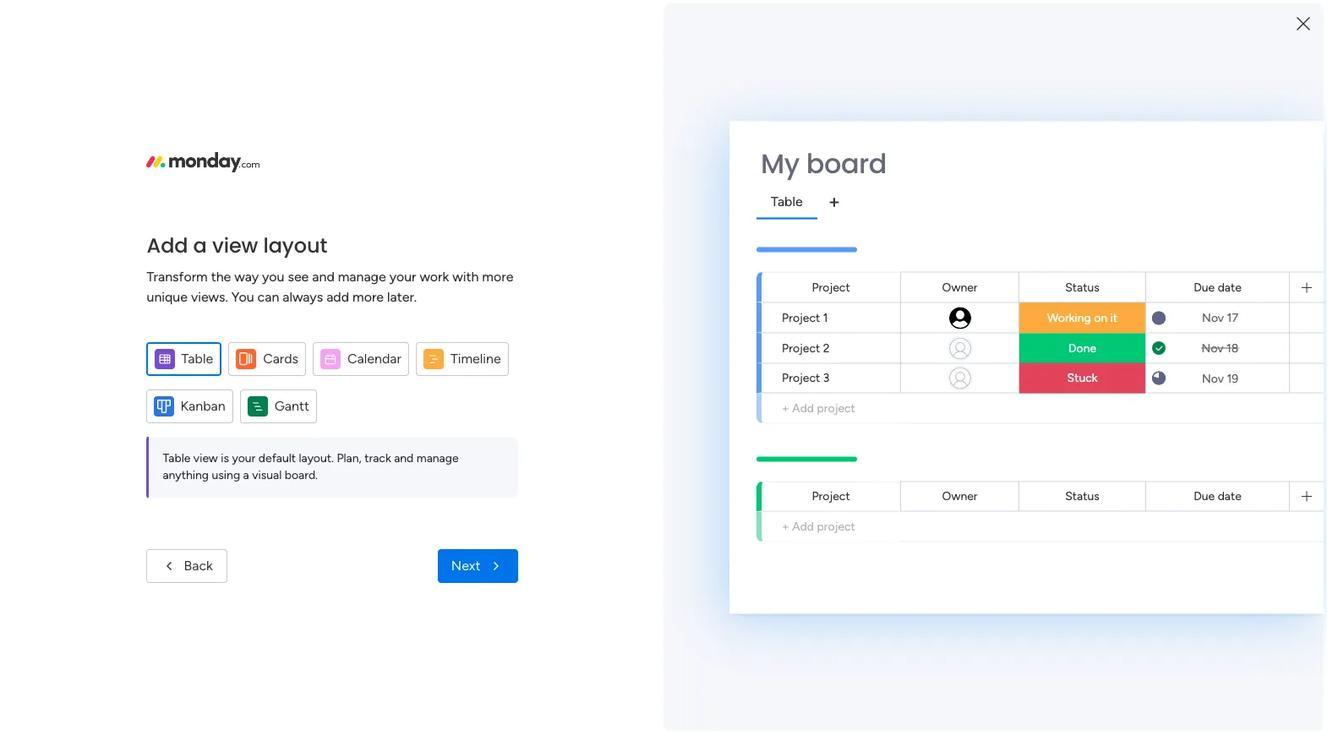 Task type: locate. For each thing, give the bounding box(es) containing it.
0 vertical spatial your
[[389, 268, 416, 284]]

table view is your default layout. plan, track and manage anything using a visual board.
[[163, 451, 459, 482]]

table up kanban
[[181, 350, 213, 366]]

1 vertical spatial your
[[232, 451, 256, 465]]

views.
[[191, 289, 228, 305]]

cards button
[[228, 342, 306, 376]]

work right component image
[[303, 337, 329, 352]]

due right mobile on the top of page
[[1194, 280, 1215, 294]]

logo image
[[146, 152, 259, 172]]

more
[[482, 268, 513, 284], [352, 289, 384, 305]]

view up anything
[[193, 451, 218, 465]]

2 vertical spatial your
[[1097, 497, 1124, 513]]

0 vertical spatial a
[[193, 231, 207, 259]]

content.
[[86, 264, 130, 279]]

add
[[147, 231, 188, 259], [792, 401, 814, 415], [792, 519, 814, 533]]

work for work management > main workspace
[[303, 337, 329, 352]]

1 horizontal spatial manage
[[416, 451, 459, 465]]

due date
[[1194, 280, 1242, 294], [1194, 489, 1242, 503]]

date
[[1218, 280, 1242, 294], [1218, 489, 1242, 503]]

your
[[389, 268, 416, 284], [232, 451, 256, 465], [1097, 497, 1124, 513]]

help image
[[1221, 12, 1237, 29]]

1 vertical spatial view
[[193, 451, 218, 465]]

0 vertical spatial and
[[312, 268, 335, 284]]

1 vertical spatial work
[[303, 337, 329, 352]]

1 horizontal spatial with
[[1252, 497, 1278, 513]]

work up main
[[420, 268, 449, 284]]

your up using
[[232, 451, 256, 465]]

1 + from the top
[[782, 401, 789, 415]]

work inside button
[[362, 535, 389, 550]]

2 horizontal spatial your
[[1097, 497, 1124, 513]]

2 due date from the top
[[1194, 489, 1242, 503]]

management for work management > main workspace
[[332, 337, 402, 352]]

status down circle o image
[[1065, 280, 1100, 294]]

0 horizontal spatial with
[[452, 268, 479, 284]]

project for project 1
[[782, 310, 820, 325]]

feed
[[340, 403, 372, 422]]

default
[[258, 451, 296, 465]]

1 vertical spatial due
[[1194, 489, 1215, 503]]

2 vertical spatial add
[[792, 519, 814, 533]]

1 vertical spatial date
[[1218, 489, 1242, 503]]

0 vertical spatial table
[[181, 350, 213, 366]]

management up next on the bottom of the page
[[392, 535, 467, 550]]

2 vertical spatial work
[[362, 535, 389, 550]]

1 vertical spatial more
[[352, 289, 384, 305]]

1 vertical spatial and
[[394, 451, 414, 465]]

timeline button
[[416, 342, 509, 376]]

1 horizontal spatial work
[[362, 535, 389, 550]]

1 horizontal spatial a
[[243, 468, 249, 482]]

manage inside table view is your default layout. plan, track and manage anything using a visual board.
[[416, 451, 459, 465]]

started
[[1159, 658, 1199, 672]]

due date up templates
[[1194, 489, 1242, 503]]

1 horizontal spatial my
[[761, 144, 800, 182]]

manage
[[338, 268, 386, 284], [416, 451, 459, 465]]

your inside table view is your default layout. plan, track and manage anything using a visual board.
[[232, 451, 256, 465]]

table inside table view is your default layout. plan, track and manage anything using a visual board.
[[163, 451, 191, 465]]

1 horizontal spatial your
[[389, 268, 416, 284]]

work down workspaces
[[362, 535, 389, 550]]

with up timeline button
[[452, 268, 479, 284]]

due date right mobile on the top of page
[[1194, 280, 1242, 294]]

2 horizontal spatial work
[[420, 268, 449, 284]]

a inside table view is your default layout. plan, track and manage anything using a visual board.
[[243, 468, 249, 482]]

1 due date from the top
[[1194, 280, 1242, 294]]

1 vertical spatial due date
[[1194, 489, 1242, 503]]

view
[[212, 231, 258, 259], [193, 451, 218, 465]]

0 horizontal spatial work
[[303, 337, 329, 352]]

getting started
[[1115, 658, 1199, 672]]

view up way
[[212, 231, 258, 259]]

workspace up the this
[[66, 227, 123, 241]]

1 vertical spatial owner
[[942, 489, 978, 503]]

kanban
[[180, 398, 225, 414]]

status up ready-
[[1065, 489, 1100, 503]]

project 2
[[782, 341, 830, 355]]

1 vertical spatial a
[[243, 468, 249, 482]]

see
[[288, 268, 309, 284]]

1 vertical spatial workspace
[[77, 246, 135, 260]]

a right using
[[243, 468, 249, 482]]

my left board
[[761, 144, 800, 182]]

plan,
[[337, 451, 362, 465]]

0 horizontal spatial manage
[[338, 268, 386, 284]]

update feed (inbox)
[[285, 403, 426, 422]]

table inside table button
[[181, 350, 213, 366]]

my right close my workspaces icon
[[285, 460, 307, 479]]

1 vertical spatial is
[[221, 451, 229, 465]]

is for workspace
[[126, 227, 134, 241]]

0 vertical spatial +
[[782, 401, 789, 415]]

0 horizontal spatial my
[[285, 460, 307, 479]]

inbox image
[[1068, 12, 1084, 29]]

table up anything
[[163, 451, 191, 465]]

management
[[332, 337, 402, 352], [392, 535, 467, 550]]

and up add
[[312, 268, 335, 284]]

&
[[1085, 609, 1094, 625]]

close my workspaces image
[[261, 460, 281, 480]]

made
[[1098, 517, 1131, 533]]

next button
[[438, 549, 518, 583]]

0 vertical spatial work
[[420, 268, 449, 284]]

calendar button
[[313, 342, 409, 376]]

manage up add
[[338, 268, 386, 284]]

0 vertical spatial management
[[332, 337, 402, 352]]

project for project 3
[[782, 371, 820, 385]]

add
[[326, 289, 349, 305]]

and
[[312, 268, 335, 284], [394, 451, 414, 465]]

workspaces
[[310, 460, 394, 479]]

0 vertical spatial date
[[1218, 280, 1242, 294]]

visual
[[252, 468, 282, 482]]

workspace
[[66, 227, 123, 241], [77, 246, 135, 260], [443, 337, 501, 352]]

a right create
[[193, 231, 207, 259]]

1 horizontal spatial is
[[221, 451, 229, 465]]

this
[[55, 246, 75, 260]]

+
[[782, 401, 789, 415], [782, 519, 789, 533]]

in
[[1186, 497, 1197, 513]]

0 horizontal spatial is
[[126, 227, 134, 241]]

with right "minutes"
[[1252, 497, 1278, 513]]

work
[[420, 268, 449, 284], [303, 337, 329, 352], [362, 535, 389, 550]]

component image
[[282, 335, 298, 350]]

1 vertical spatial manage
[[416, 451, 459, 465]]

is up using
[[221, 451, 229, 465]]

2 vertical spatial workspace
[[443, 337, 501, 352]]

0 vertical spatial is
[[126, 227, 134, 241]]

0 vertical spatial with
[[452, 268, 479, 284]]

update
[[285, 403, 336, 422]]

0 vertical spatial project
[[817, 401, 855, 415]]

1 horizontal spatial and
[[394, 451, 414, 465]]

is for view
[[221, 451, 229, 465]]

+ add project
[[782, 401, 855, 415], [782, 519, 855, 533]]

and inside transform the way you see and manage your work with more unique views. you can always add more later.
[[312, 268, 335, 284]]

with inside transform the way you see and manage your work with more unique views. you can always add more later.
[[452, 268, 479, 284]]

0 vertical spatial due
[[1194, 280, 1215, 294]]

kanban button
[[146, 389, 233, 423]]

due up templates
[[1194, 489, 1215, 503]]

1 vertical spatial + add project
[[782, 519, 855, 533]]

workspace right main
[[443, 337, 501, 352]]

1
[[823, 310, 828, 325]]

0 vertical spatial workspace
[[66, 227, 123, 241]]

way
[[234, 268, 259, 284]]

1 vertical spatial status
[[1065, 489, 1100, 503]]

your up the later.
[[389, 268, 416, 284]]

1 vertical spatial table
[[163, 451, 191, 465]]

is inside 'this workspace is empty. join this workspace to create content.'
[[126, 227, 134, 241]]

status
[[1065, 280, 1100, 294], [1065, 489, 1100, 503]]

table
[[181, 350, 213, 366], [163, 451, 191, 465]]

empty.
[[137, 227, 174, 241]]

date right app
[[1218, 280, 1242, 294]]

always
[[283, 289, 323, 305]]

0 vertical spatial my
[[761, 144, 800, 182]]

0 vertical spatial status
[[1065, 280, 1100, 294]]

learn
[[1048, 609, 1082, 625]]

a
[[193, 231, 207, 259], [243, 468, 249, 482]]

1 horizontal spatial more
[[482, 268, 513, 284]]

workspace up content.
[[77, 246, 135, 260]]

is inside table view is your default layout. plan, track and manage anything using a visual board.
[[221, 451, 229, 465]]

and right track
[[394, 451, 414, 465]]

manage down (inbox)
[[416, 451, 459, 465]]

1 vertical spatial my
[[285, 460, 307, 479]]

work inside transform the way you see and manage your work with more unique views. you can always add more later.
[[420, 268, 449, 284]]

is left empty.
[[126, 227, 134, 241]]

invite members image
[[1105, 12, 1122, 29]]

project 1
[[782, 310, 828, 325]]

the
[[211, 268, 231, 284]]

1 vertical spatial management
[[392, 535, 467, 550]]

0 horizontal spatial and
[[312, 268, 335, 284]]

board.
[[285, 468, 318, 482]]

your inside boost your workflow in minutes with ready-made templates
[[1097, 497, 1124, 513]]

1 vertical spatial +
[[782, 519, 789, 533]]

1 vertical spatial project
[[817, 519, 855, 533]]

0 horizontal spatial a
[[193, 231, 207, 259]]

date right in
[[1218, 489, 1242, 503]]

2 + add project from the top
[[782, 519, 855, 533]]

0 horizontal spatial your
[[232, 451, 256, 465]]

owner
[[942, 280, 978, 294], [942, 489, 978, 503]]

management left >
[[332, 337, 402, 352]]

management inside the work management button
[[392, 535, 467, 550]]

my
[[761, 144, 800, 182], [285, 460, 307, 479]]

next
[[451, 558, 481, 574]]

management inside work management > main workspace link
[[332, 337, 402, 352]]

2 project from the top
[[817, 519, 855, 533]]

project
[[812, 280, 850, 294], [782, 310, 820, 325], [782, 341, 820, 355], [782, 371, 820, 385], [812, 489, 850, 503]]

0 vertical spatial + add project
[[782, 401, 855, 415]]

1 vertical spatial with
[[1252, 497, 1278, 513]]

work for work management
[[362, 535, 389, 550]]

jacob simon image
[[1280, 7, 1307, 34]]

circle o image
[[1073, 266, 1084, 279]]

0 vertical spatial manage
[[338, 268, 386, 284]]

0 vertical spatial owner
[[942, 280, 978, 294]]

1 status from the top
[[1065, 280, 1100, 294]]

your up made
[[1097, 497, 1124, 513]]

0 vertical spatial due date
[[1194, 280, 1242, 294]]

get
[[1097, 609, 1118, 625]]

due
[[1194, 280, 1215, 294], [1194, 489, 1215, 503]]



Task type: vqa. For each thing, say whether or not it's contained in the screenshot.
Back to workspace image
no



Task type: describe. For each thing, give the bounding box(es) containing it.
3
[[823, 371, 829, 385]]

1 date from the top
[[1218, 280, 1242, 294]]

getting
[[1115, 658, 1157, 672]]

table for table view is your default layout. plan, track and manage anything using a visual board.
[[163, 451, 191, 465]]

create
[[152, 246, 186, 260]]

my for my board
[[761, 144, 800, 182]]

you
[[262, 268, 284, 284]]

(inbox)
[[375, 403, 426, 422]]

project 3
[[782, 371, 829, 385]]

and inside table view is your default layout. plan, track and manage anything using a visual board.
[[394, 451, 414, 465]]

2 + from the top
[[782, 519, 789, 533]]

view inside table view is your default layout. plan, track and manage anything using a visual board.
[[193, 451, 218, 465]]

our
[[1127, 265, 1148, 280]]

this
[[42, 227, 63, 241]]

work management button
[[271, 493, 626, 568]]

dapulse x slim image
[[1276, 123, 1297, 143]]

can
[[257, 289, 279, 305]]

0 vertical spatial view
[[212, 231, 258, 259]]

add a view layout
[[147, 231, 327, 259]]

2 date from the top
[[1218, 489, 1242, 503]]

work management
[[362, 535, 467, 550]]

open update feed (inbox) image
[[261, 402, 281, 423]]

transform
[[147, 268, 208, 284]]

gantt button
[[240, 389, 317, 423]]

install our mobile app link
[[1073, 263, 1302, 282]]

0 horizontal spatial more
[[352, 289, 384, 305]]

calendar
[[347, 350, 401, 366]]

>
[[405, 337, 412, 352]]

search everything image
[[1183, 12, 1200, 29]]

install
[[1090, 265, 1124, 280]]

my workspaces
[[285, 460, 394, 479]]

layout.
[[299, 451, 334, 465]]

this workspace is empty. join this workspace to create content.
[[30, 227, 186, 279]]

transform the way you see and manage your work with more unique views. you can always add more later.
[[147, 268, 513, 305]]

anything
[[163, 468, 209, 482]]

timeline
[[450, 350, 501, 366]]

later.
[[387, 289, 417, 305]]

2 due from the top
[[1194, 489, 1215, 503]]

back
[[184, 558, 213, 574]]

boost
[[1058, 497, 1094, 513]]

1 project from the top
[[817, 401, 855, 415]]

2 owner from the top
[[942, 489, 978, 503]]

unique
[[147, 289, 188, 305]]

my for my workspaces
[[285, 460, 307, 479]]

install our mobile app
[[1090, 265, 1216, 280]]

templates image image
[[1063, 365, 1286, 482]]

join
[[30, 246, 52, 260]]

learn & get inspired
[[1048, 609, 1170, 625]]

table button
[[146, 342, 222, 376]]

mobile
[[1151, 265, 1189, 280]]

inspired
[[1121, 609, 1170, 625]]

work management > main workspace
[[303, 337, 501, 352]]

getting started element
[[1048, 641, 1302, 709]]

management for work management
[[392, 535, 467, 550]]

boost your workflow in minutes with ready-made templates
[[1058, 497, 1278, 533]]

gantt
[[274, 398, 309, 414]]

manage inside transform the way you see and manage your work with more unique views. you can always add more later.
[[338, 268, 386, 284]]

work management > main workspace link
[[275, 172, 511, 362]]

0 vertical spatial add
[[147, 231, 188, 259]]

you
[[231, 289, 254, 305]]

templates
[[1135, 517, 1195, 533]]

1 due from the top
[[1194, 280, 1215, 294]]

1 owner from the top
[[942, 280, 978, 294]]

apps image
[[1142, 12, 1159, 29]]

using
[[212, 468, 240, 482]]

1 + add project from the top
[[782, 401, 855, 415]]

minutes
[[1200, 497, 1249, 513]]

cards
[[263, 350, 298, 366]]

main
[[415, 337, 440, 352]]

project for project 2
[[782, 341, 820, 355]]

0 vertical spatial more
[[482, 268, 513, 284]]

with inside boost your workflow in minutes with ready-made templates
[[1252, 497, 1278, 513]]

notifications image
[[1030, 12, 1047, 29]]

your inside transform the way you see and manage your work with more unique views. you can always add more later.
[[389, 268, 416, 284]]

track
[[364, 451, 391, 465]]

app
[[1192, 265, 1216, 280]]

my board
[[761, 144, 887, 182]]

2 status from the top
[[1065, 489, 1100, 503]]

layout
[[263, 231, 327, 259]]

workflow
[[1127, 497, 1183, 513]]

back button
[[146, 549, 227, 583]]

2
[[823, 341, 830, 355]]

board
[[806, 144, 887, 182]]

to
[[138, 246, 149, 260]]

1 vertical spatial add
[[792, 401, 814, 415]]

ready-
[[1058, 517, 1098, 533]]

table for table
[[181, 350, 213, 366]]



